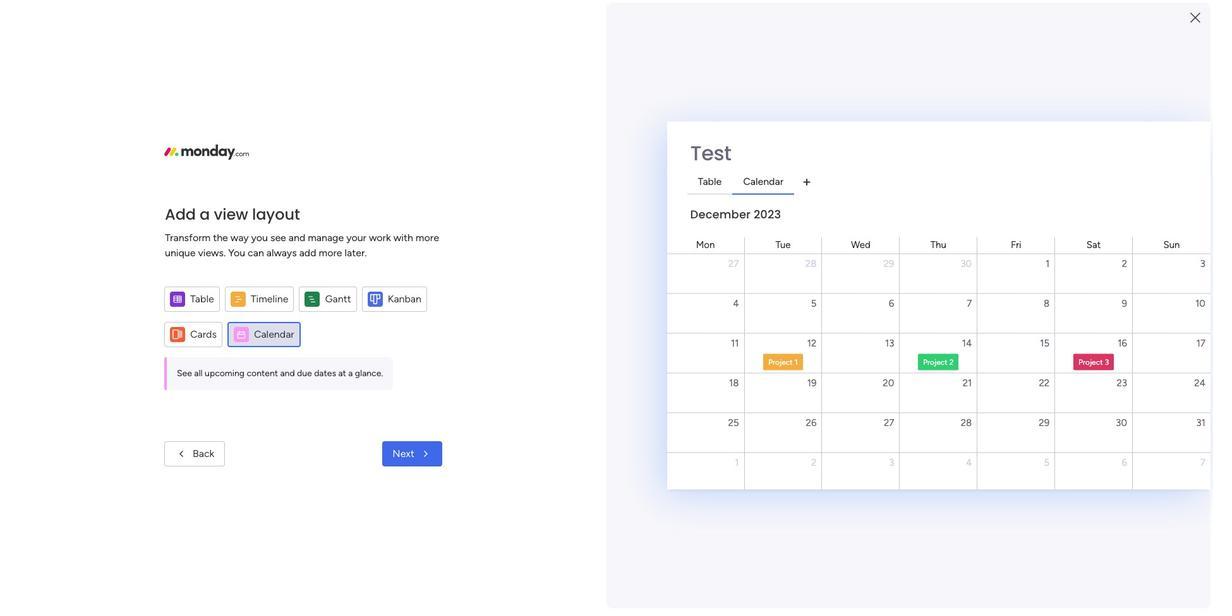 Task type: vqa. For each thing, say whether or not it's contained in the screenshot.
REQUESTS inside the Streamline all legal requests into one visual workspace.
no



Task type: describe. For each thing, give the bounding box(es) containing it.
0 vertical spatial 27
[[729, 258, 739, 269]]

0 horizontal spatial 3
[[890, 457, 895, 468]]

work inside transform the way you see and manage your work with more unique views. you can always add more later.
[[369, 232, 391, 244]]

the
[[213, 232, 228, 244]]

later.
[[345, 247, 367, 259]]

0 vertical spatial 5
[[812, 298, 817, 309]]

upcoming
[[205, 368, 245, 379]]

your inside transform the way you see and manage your work with more unique views. you can always add more later.
[[346, 232, 367, 244]]

complete
[[986, 121, 1037, 135]]

management
[[304, 257, 365, 269]]

2 horizontal spatial 3
[[1201, 258, 1206, 269]]

1 vertical spatial 30
[[1117, 417, 1128, 429]]

next
[[393, 448, 415, 460]]

my
[[251, 370, 267, 384]]

work for work management
[[309, 425, 329, 437]]

update
[[251, 327, 289, 341]]

add a view layout
[[165, 204, 300, 225]]

update feed (inbox)
[[251, 327, 356, 341]]

view
[[214, 204, 248, 225]]

mobile
[[1044, 223, 1073, 235]]

way
[[231, 232, 249, 244]]

25
[[729, 417, 739, 429]]

explore templates button
[[975, 434, 1149, 459]]

help center element
[[967, 565, 1157, 612]]

management for work management > main workspace
[[286, 278, 338, 288]]

main
[[348, 278, 367, 288]]

work management
[[309, 425, 387, 437]]

23
[[1117, 377, 1128, 389]]

(inbox)
[[319, 327, 356, 341]]

0 vertical spatial 4
[[733, 298, 739, 309]]

templates image image
[[979, 298, 1145, 385]]

manage
[[308, 232, 344, 244]]

monday.com
[[1060, 532, 1111, 542]]

✨ join us for our online conference dec 14th
[[491, 7, 687, 18]]

back
[[193, 448, 215, 460]]

1 horizontal spatial 5
[[1045, 457, 1050, 468]]

and inside transform the way you see and manage your work with more unique views. you can always add more later.
[[289, 232, 305, 244]]

you
[[228, 247, 245, 259]]

boost your workflow in minutes with ready-made templates
[[975, 397, 1139, 424]]

1 vertical spatial 29
[[1039, 417, 1050, 429]]

see
[[271, 232, 286, 244]]

gantt button
[[299, 287, 357, 312]]

1 horizontal spatial 3
[[1105, 358, 1110, 367]]

management for work management
[[332, 425, 387, 437]]

project for project 2
[[924, 358, 948, 367]]

14th
[[669, 7, 687, 18]]

made
[[1004, 412, 1030, 424]]

project 1
[[769, 358, 798, 367]]

workspaces navigation
[[9, 148, 123, 168]]

app
[[1075, 223, 1093, 235]]

1 horizontal spatial 6
[[1122, 457, 1128, 468]]

calendar button
[[228, 322, 301, 347]]

0 vertical spatial 6
[[889, 298, 895, 309]]

sat
[[1087, 239, 1101, 251]]

table
[[190, 293, 214, 305]]

mon
[[696, 239, 715, 251]]

add
[[165, 204, 196, 225]]

always
[[267, 247, 297, 259]]

1 horizontal spatial 7
[[1201, 457, 1206, 468]]

work management button
[[241, 394, 579, 450]]

cards button
[[164, 322, 222, 347]]

install our mobile app
[[999, 223, 1093, 235]]

1 vertical spatial 2
[[950, 358, 954, 367]]

31
[[1197, 417, 1206, 429]]

transform
[[165, 232, 211, 244]]

explore templates
[[1021, 440, 1103, 452]]

dapulse x slim image
[[1138, 117, 1153, 132]]

0 horizontal spatial 30
[[961, 258, 972, 269]]

project 3
[[1079, 358, 1110, 367]]

work for work management > main workspace
[[265, 278, 284, 288]]

17
[[1197, 338, 1206, 349]]

boost
[[975, 397, 1001, 409]]

0 horizontal spatial 7
[[967, 298, 972, 309]]

install our mobile app link
[[999, 222, 1157, 236]]

getting started learn how monday.com works
[[1017, 517, 1137, 542]]

in inside boost your workflow in minutes with ready-made templates
[[1070, 397, 1078, 409]]

learn inside getting started learn how monday.com works
[[1017, 532, 1039, 542]]

register
[[699, 7, 734, 18]]

8
[[1044, 298, 1050, 309]]

15
[[1041, 338, 1050, 349]]

12
[[808, 338, 817, 349]]

project for project 3
[[1079, 358, 1104, 367]]

minutes
[[1081, 397, 1117, 409]]

due
[[297, 368, 312, 379]]

cards
[[190, 328, 217, 340]]

gantt
[[325, 293, 351, 305]]

learn & get inspired
[[967, 481, 1058, 493]]

you
[[251, 232, 268, 244]]



Task type: locate. For each thing, give the bounding box(es) containing it.
18
[[730, 377, 739, 389]]

feed
[[292, 327, 316, 341]]

0 horizontal spatial more
[[319, 247, 342, 259]]

2 vertical spatial 3
[[890, 457, 895, 468]]

1 vertical spatial your
[[1004, 397, 1024, 409]]

see
[[177, 368, 192, 379]]

0 vertical spatial and
[[289, 232, 305, 244]]

can
[[248, 247, 264, 259]]

workflow
[[1026, 397, 1068, 409]]

with down "23" at the right of page
[[1120, 397, 1139, 409]]

0 horizontal spatial 28
[[806, 258, 817, 269]]

20
[[883, 377, 895, 389]]

7
[[967, 298, 972, 309], [1201, 457, 1206, 468]]

1 vertical spatial management
[[332, 425, 387, 437]]

0 horizontal spatial 29
[[884, 258, 895, 269]]

table button
[[164, 287, 220, 312]]

in left "one"
[[737, 7, 744, 18]]

0 vertical spatial 1
[[1046, 258, 1050, 269]]

online
[[571, 7, 596, 18]]

0 vertical spatial in
[[737, 7, 744, 18]]

project
[[267, 257, 301, 269], [769, 358, 793, 367], [924, 358, 948, 367], [1079, 358, 1104, 367]]

with inside transform the way you see and manage your work with more unique views. you can always add more later.
[[394, 232, 413, 244]]

1 horizontal spatial 2
[[950, 358, 954, 367]]

1 horizontal spatial in
[[1070, 397, 1078, 409]]

0 horizontal spatial a
[[200, 204, 210, 225]]

0 vertical spatial learn
[[967, 481, 992, 493]]

0 vertical spatial management
[[286, 278, 338, 288]]

13
[[886, 338, 895, 349]]

27 down 20
[[884, 417, 895, 429]]

1 horizontal spatial a
[[348, 368, 353, 379]]

sun
[[1164, 239, 1180, 251]]

27 down december 2023
[[729, 258, 739, 269]]

templates inside button
[[1057, 440, 1103, 452]]

december
[[691, 206, 751, 222]]

1 vertical spatial 3
[[1105, 358, 1110, 367]]

management up the next button
[[332, 425, 387, 437]]

thu
[[931, 239, 947, 251]]

back button
[[164, 442, 225, 467]]

with inside boost your workflow in minutes with ready-made templates
[[1120, 397, 1139, 409]]

0 vertical spatial 7
[[967, 298, 972, 309]]

complete your profile
[[986, 121, 1099, 135]]

0 vertical spatial your
[[346, 232, 367, 244]]

kanban
[[388, 293, 422, 305]]

1 horizontal spatial 4
[[966, 457, 972, 468]]

9
[[1122, 298, 1128, 309]]

project for project 1
[[769, 358, 793, 367]]

28
[[806, 258, 817, 269], [961, 417, 972, 429]]

learn left &
[[967, 481, 992, 493]]

1 horizontal spatial 29
[[1039, 417, 1050, 429]]

ready-
[[975, 412, 1004, 424]]

1 vertical spatial 28
[[961, 417, 972, 429]]

0 vertical spatial 3
[[1201, 258, 1206, 269]]

7 up 14
[[967, 298, 972, 309]]

0 horizontal spatial 4
[[733, 298, 739, 309]]

learn down getting
[[1017, 532, 1039, 542]]

19
[[808, 377, 817, 389]]

kanban button
[[362, 287, 427, 312]]

0 vertical spatial templates
[[1032, 412, 1077, 424]]

inspired
[[1022, 481, 1058, 493]]

test
[[691, 139, 732, 167]]

26
[[806, 417, 817, 429]]

timeline button
[[225, 287, 294, 312]]

1 vertical spatial 4
[[966, 457, 972, 468]]

1 vertical spatial more
[[319, 247, 342, 259]]

explore
[[1021, 440, 1055, 452]]

16
[[1118, 338, 1128, 349]]

next button
[[383, 442, 442, 467]]

your up later.
[[346, 232, 367, 244]]

fri
[[1011, 239, 1022, 251]]

0 horizontal spatial 27
[[729, 258, 739, 269]]

wed
[[851, 239, 871, 251]]

project management
[[267, 257, 365, 269]]

1 vertical spatial 7
[[1201, 457, 1206, 468]]

&
[[995, 481, 1001, 493]]

2 horizontal spatial work
[[369, 232, 391, 244]]

0 vertical spatial work
[[369, 232, 391, 244]]

work up timeline at the top left
[[265, 278, 284, 288]]

1 vertical spatial and
[[280, 368, 295, 379]]

2 horizontal spatial 1
[[1046, 258, 1050, 269]]

and
[[289, 232, 305, 244], [280, 368, 295, 379]]

1 horizontal spatial 28
[[961, 417, 972, 429]]

dec
[[649, 7, 666, 18]]

one
[[747, 7, 763, 18]]

getting started element
[[967, 505, 1157, 555]]

get
[[1004, 481, 1019, 493]]

10
[[1196, 298, 1206, 309]]

timeline
[[251, 293, 289, 305]]

0 horizontal spatial 5
[[812, 298, 817, 309]]

logo image
[[164, 145, 249, 160]]

views.
[[198, 247, 226, 259]]

0 horizontal spatial in
[[737, 7, 744, 18]]

close my workspaces image
[[233, 369, 248, 384]]

1 vertical spatial in
[[1070, 397, 1078, 409]]

and left the due
[[280, 368, 295, 379]]

work management > main workspace
[[265, 278, 412, 288]]

content
[[247, 368, 278, 379]]

calendar
[[254, 328, 294, 340]]

22
[[1039, 377, 1050, 389]]

with
[[394, 232, 413, 244], [1120, 397, 1139, 409]]

0 vertical spatial more
[[416, 232, 439, 244]]

templates inside boost your workflow in minutes with ready-made templates
[[1032, 412, 1077, 424]]

workspace
[[370, 278, 412, 288]]

1 vertical spatial with
[[1120, 397, 1139, 409]]

1 horizontal spatial your
[[1004, 397, 1024, 409]]

5 up 12
[[812, 298, 817, 309]]

1 horizontal spatial 30
[[1117, 417, 1128, 429]]

work inside button
[[309, 425, 329, 437]]

2 vertical spatial 2
[[812, 457, 817, 468]]

1 horizontal spatial work
[[309, 425, 329, 437]]

1 vertical spatial learn
[[1017, 532, 1039, 542]]

project for project management
[[267, 257, 301, 269]]

1 horizontal spatial more
[[416, 232, 439, 244]]

learn
[[967, 481, 992, 493], [1017, 532, 1039, 542]]

public board image
[[249, 256, 263, 270]]

0 horizontal spatial 6
[[889, 298, 895, 309]]

0 vertical spatial with
[[394, 232, 413, 244]]

all
[[194, 368, 203, 379]]

us
[[528, 7, 537, 18]]

at
[[338, 368, 346, 379]]

management inside button
[[332, 425, 387, 437]]

join
[[508, 7, 525, 18]]

1 vertical spatial templates
[[1057, 440, 1103, 452]]

1 vertical spatial 1
[[795, 358, 798, 367]]

1 vertical spatial 27
[[884, 417, 895, 429]]

your
[[1040, 121, 1063, 135]]

1 horizontal spatial with
[[1120, 397, 1139, 409]]

0 horizontal spatial 1
[[735, 457, 739, 468]]

6
[[889, 298, 895, 309], [1122, 457, 1128, 468]]

unique
[[165, 247, 196, 259]]

work up workspace
[[369, 232, 391, 244]]

management
[[286, 278, 338, 288], [332, 425, 387, 437]]

0 vertical spatial 29
[[884, 258, 895, 269]]

0 vertical spatial 30
[[961, 258, 972, 269]]

click
[[765, 7, 784, 18]]

4 up the "learn & get inspired"
[[966, 457, 972, 468]]

work down workspaces
[[309, 425, 329, 437]]

workspaces
[[270, 370, 332, 384]]

in
[[737, 7, 744, 18], [1070, 397, 1078, 409]]

>
[[341, 278, 346, 288]]

your inside boost your workflow in minutes with ready-made templates
[[1004, 397, 1024, 409]]

templates down workflow
[[1032, 412, 1077, 424]]

2 vertical spatial 1
[[735, 457, 739, 468]]

24
[[1195, 377, 1206, 389]]

in left minutes
[[1070, 397, 1078, 409]]

my workspaces
[[251, 370, 332, 384]]

add
[[299, 247, 316, 259]]

lottie animation element
[[610, 56, 965, 104]]

2 vertical spatial work
[[309, 425, 329, 437]]

0 vertical spatial 28
[[806, 258, 817, 269]]

for
[[540, 7, 552, 18]]

a right "add"
[[200, 204, 210, 225]]

register in one click → link
[[699, 7, 796, 18]]

0 horizontal spatial learn
[[967, 481, 992, 493]]

4 up the 11 on the right
[[733, 298, 739, 309]]

11
[[731, 338, 739, 349]]

0 vertical spatial a
[[200, 204, 210, 225]]

0 horizontal spatial work
[[265, 278, 284, 288]]

2 horizontal spatial 2
[[1122, 258, 1128, 269]]

1 vertical spatial 6
[[1122, 457, 1128, 468]]

1 vertical spatial 5
[[1045, 457, 1050, 468]]

how
[[1041, 532, 1058, 542]]

with up workspace
[[394, 232, 413, 244]]

7 down 31
[[1201, 457, 1206, 468]]

your up made at right bottom
[[1004, 397, 1024, 409]]

templates right the explore
[[1057, 440, 1103, 452]]

component image
[[249, 276, 260, 287]]

1
[[1046, 258, 1050, 269], [795, 358, 798, 367], [735, 457, 739, 468]]

0 horizontal spatial your
[[346, 232, 367, 244]]

1 horizontal spatial learn
[[1017, 532, 1039, 542]]

1 horizontal spatial 1
[[795, 358, 798, 367]]

1 vertical spatial a
[[348, 368, 353, 379]]

1 horizontal spatial 27
[[884, 417, 895, 429]]

0 horizontal spatial 2
[[812, 457, 817, 468]]

transform the way you see and manage your work with more unique views. you can always add more later.
[[165, 232, 439, 259]]

a right at
[[348, 368, 353, 379]]

management down project management
[[286, 278, 338, 288]]

works
[[1114, 532, 1137, 542]]

open update feed (inbox) image
[[233, 326, 248, 341]]

our
[[554, 7, 568, 18]]

december 2023
[[691, 206, 782, 222]]

0 vertical spatial 2
[[1122, 258, 1128, 269]]

work
[[369, 232, 391, 244], [265, 278, 284, 288], [309, 425, 329, 437]]

0 horizontal spatial with
[[394, 232, 413, 244]]

27
[[729, 258, 739, 269], [884, 417, 895, 429]]

5 down the explore
[[1045, 457, 1050, 468]]

conference
[[599, 7, 647, 18]]

project 2
[[924, 358, 954, 367]]

and up add
[[289, 232, 305, 244]]

1 vertical spatial work
[[265, 278, 284, 288]]



